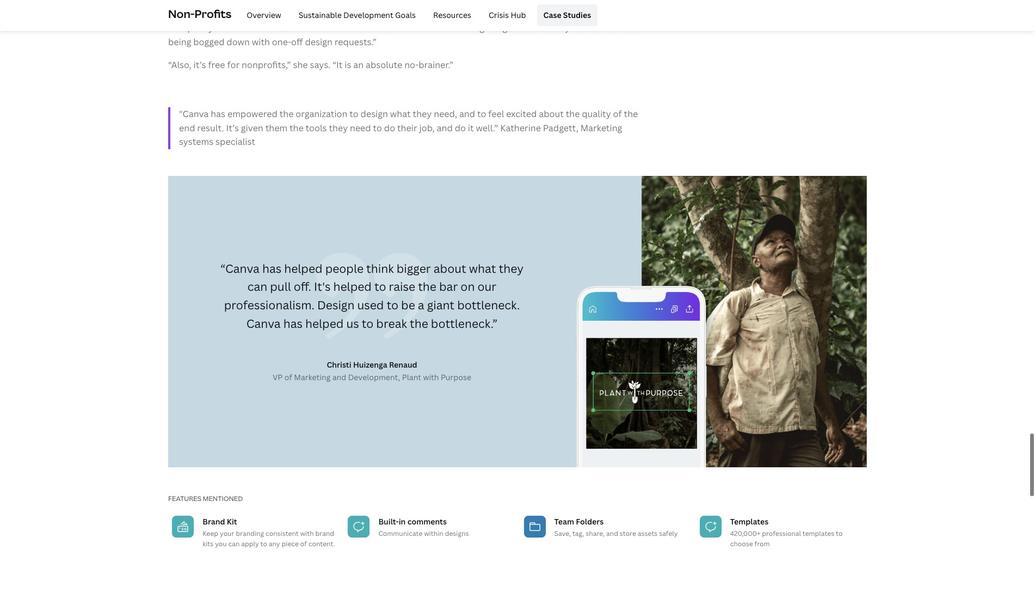 Task type: locate. For each thing, give the bounding box(es) containing it.
tag,
[[573, 529, 585, 538]]

they left hub
[[492, 8, 511, 20]]

0 horizontal spatial organization
[[296, 108, 348, 120]]

helped down the design
[[306, 316, 344, 331]]

raise
[[389, 279, 416, 294]]

has
[[286, 8, 300, 20], [211, 108, 226, 120], [262, 261, 282, 276], [284, 316, 303, 331]]

0 horizontal spatial do
[[384, 122, 395, 134]]

0 vertical spatial helped
[[284, 261, 323, 276]]

1 horizontal spatial result.
[[261, 22, 288, 34]]

brand
[[316, 529, 334, 538]]

they
[[492, 8, 511, 20], [413, 108, 432, 120], [329, 122, 348, 134], [499, 261, 524, 276]]

1 vertical spatial marketing
[[294, 372, 331, 382]]

within
[[424, 529, 444, 538]]

marketing
[[581, 122, 623, 134], [294, 372, 331, 382]]

feel
[[567, 8, 583, 20], [489, 108, 505, 120]]

safely
[[660, 529, 678, 538]]

0 vertical spatial feel
[[567, 8, 583, 20]]

says.
[[310, 59, 331, 71]]

about up bar
[[434, 261, 467, 276]]

1 horizontal spatial on
[[461, 279, 475, 294]]

end inside 'in katherine's words, canva has "empowered the organization to design what they need, and to feel excited about the quality of the end result. we now have freedom to work on more strategic organizational objectives instead of being bogged down with one-off design requests."'
[[243, 22, 259, 34]]

crisis hub
[[489, 10, 526, 20]]

what up "strategic"
[[469, 8, 490, 20]]

with inside 'in katherine's words, canva has "empowered the organization to design what they need, and to feel excited about the quality of the end result. we now have freedom to work on more strategic organizational objectives instead of being bogged down with one-off design requests."'
[[252, 36, 270, 48]]

2 vertical spatial about
[[434, 261, 467, 276]]

about inside "canva has helped people think bigger about what they can pull off. it's helped to raise the bar on our professionalism. design used to be a giant bottleneck. canva has helped us to break the bottleneck."
[[434, 261, 467, 276]]

canva right words,
[[258, 8, 284, 20]]

no-
[[405, 59, 419, 71]]

strategic
[[455, 22, 492, 34]]

has down the professionalism.
[[284, 316, 303, 331]]

0 vertical spatial result.
[[261, 22, 288, 34]]

do
[[384, 122, 395, 134], [455, 122, 466, 134]]

from
[[755, 539, 770, 548]]

end inside "canva has empowered the organization to design what they need, and to feel excited about the quality of the end result. it's given them the tools they need to do their job, and do it well."  katherine padgett, marketing systems specialist
[[179, 122, 195, 134]]

to left be
[[387, 297, 399, 313]]

2 horizontal spatial about
[[618, 8, 643, 20]]

feel up the well." at the top
[[489, 108, 505, 120]]

1 vertical spatial with
[[423, 372, 439, 382]]

need, up job,
[[434, 108, 458, 120]]

quality
[[184, 22, 214, 34], [582, 108, 611, 120]]

0 vertical spatial what
[[469, 8, 490, 20]]

1 horizontal spatial design
[[361, 108, 388, 120]]

1 vertical spatial helped
[[334, 279, 372, 294]]

instead
[[601, 22, 632, 34]]

1 vertical spatial excited
[[507, 108, 537, 120]]

bogged
[[194, 36, 225, 48]]

to up objectives
[[556, 8, 565, 20]]

helped down people
[[334, 279, 372, 294]]

0 vertical spatial organization
[[374, 8, 426, 20]]

store
[[620, 529, 637, 538]]

design
[[439, 8, 467, 20], [305, 36, 333, 48], [361, 108, 388, 120]]

0 vertical spatial quality
[[184, 22, 214, 34]]

can up the professionalism.
[[248, 279, 268, 294]]

marketing down christi
[[294, 372, 331, 382]]

us
[[347, 316, 359, 331]]

need, inside "canva has empowered the organization to design what they need, and to feel excited about the quality of the end result. it's given them the tools they need to do their job, and do it well."  katherine padgett, marketing systems specialist
[[434, 108, 458, 120]]

1 vertical spatial can
[[228, 539, 240, 548]]

1 horizontal spatial need,
[[513, 8, 536, 20]]

feel inside "canva has empowered the organization to design what they need, and to feel excited about the quality of the end result. it's given them the tools they need to do their job, and do it well."  katherine padgett, marketing systems specialist
[[489, 108, 505, 120]]

purpose
[[441, 372, 472, 382]]

and down christi
[[333, 372, 347, 382]]

off.
[[294, 279, 312, 294]]

1 horizontal spatial end
[[243, 22, 259, 34]]

0 vertical spatial end
[[243, 22, 259, 34]]

result. inside 'in katherine's words, canva has "empowered the organization to design what they need, and to feel excited about the quality of the end result. we now have freedom to work on more strategic organizational objectives instead of being bogged down with one-off design requests."'
[[261, 22, 288, 34]]

to left work
[[385, 22, 394, 34]]

free
[[208, 59, 225, 71]]

what
[[469, 8, 490, 20], [390, 108, 411, 120], [469, 261, 496, 276]]

to down the think
[[375, 279, 386, 294]]

about up the instead
[[618, 8, 643, 20]]

quality inside "canva has empowered the organization to design what they need, and to feel excited about the quality of the end result. it's given them the tools they need to do their job, and do it well."  katherine padgett, marketing systems specialist
[[582, 108, 611, 120]]

they up job,
[[413, 108, 432, 120]]

with left one-
[[252, 36, 270, 48]]

0 horizontal spatial excited
[[507, 108, 537, 120]]

1 vertical spatial design
[[305, 36, 333, 48]]

designs
[[445, 529, 469, 538]]

0 horizontal spatial with
[[252, 36, 270, 48]]

end down words,
[[243, 22, 259, 34]]

1 horizontal spatial marketing
[[581, 122, 623, 134]]

goals
[[395, 10, 416, 20]]

to inside templates 420,000+ professional templates to choose from
[[837, 529, 843, 538]]

organization up work
[[374, 8, 426, 20]]

helped
[[284, 261, 323, 276], [334, 279, 372, 294], [306, 316, 344, 331]]

end
[[243, 22, 259, 34], [179, 122, 195, 134]]

0 horizontal spatial quality
[[184, 22, 214, 34]]

0 vertical spatial on
[[418, 22, 429, 34]]

huizenga
[[353, 360, 388, 370]]

specialist
[[216, 136, 256, 148]]

and up organizational
[[538, 8, 554, 20]]

"also, it's free for nonprofits," she says. "it is an absolute no-brainer."
[[168, 59, 454, 71]]

features mentioned
[[168, 494, 243, 503]]

1 horizontal spatial can
[[248, 279, 268, 294]]

0 vertical spatial need,
[[513, 8, 536, 20]]

design up need
[[361, 108, 388, 120]]

what inside 'in katherine's words, canva has "empowered the organization to design what they need, and to feel excited about the quality of the end result. we now have freedom to work on more strategic organizational objectives instead of being bogged down with one-off design requests."'
[[469, 8, 490, 20]]

1 do from the left
[[384, 122, 395, 134]]

need, up organizational
[[513, 8, 536, 20]]

kits
[[203, 539, 214, 548]]

with right plant at the bottom left
[[423, 372, 439, 382]]

helped up off.
[[284, 261, 323, 276]]

design down now
[[305, 36, 333, 48]]

1 horizontal spatial organization
[[374, 8, 426, 20]]

to right "templates"
[[837, 529, 843, 538]]

menu bar
[[236, 4, 598, 26]]

to left any
[[261, 539, 267, 548]]

what inside "canva has empowered the organization to design what they need, and to feel excited about the quality of the end result. it's given them the tools they need to do their job, and do it well."  katherine padgett, marketing systems specialist
[[390, 108, 411, 120]]

1 vertical spatial what
[[390, 108, 411, 120]]

2 horizontal spatial design
[[439, 8, 467, 20]]

do left 'their'
[[384, 122, 395, 134]]

and left store
[[607, 529, 619, 538]]

0 horizontal spatial result.
[[197, 122, 224, 134]]

kit
[[227, 517, 237, 527]]

0 horizontal spatial about
[[434, 261, 467, 276]]

development
[[344, 10, 394, 20]]

1 vertical spatial need,
[[434, 108, 458, 120]]

design up the more
[[439, 8, 467, 20]]

has up the pull
[[262, 261, 282, 276]]

1 horizontal spatial do
[[455, 122, 466, 134]]

have
[[325, 22, 345, 34]]

feel inside 'in katherine's words, canva has "empowered the organization to design what they need, and to feel excited about the quality of the end result. we now have freedom to work on more strategic organizational objectives instead of being bogged down with one-off design requests."'
[[567, 8, 583, 20]]

what inside "canva has helped people think bigger about what they can pull off. it's helped to raise the bar on our professionalism. design used to be a giant bottleneck. canva has helped us to break the bottleneck."
[[469, 261, 496, 276]]

1 horizontal spatial about
[[539, 108, 564, 120]]

organizational
[[494, 22, 553, 34]]

1 vertical spatial result.
[[197, 122, 224, 134]]

to right need
[[373, 122, 382, 134]]

case studies link
[[537, 4, 598, 26]]

end down "canva
[[179, 122, 195, 134]]

menu bar containing overview
[[236, 4, 598, 26]]

the
[[358, 8, 372, 20], [168, 22, 182, 34], [227, 22, 241, 34], [280, 108, 294, 120], [566, 108, 580, 120], [624, 108, 639, 120], [290, 122, 304, 134], [418, 279, 437, 294], [410, 316, 429, 331]]

result. up the systems
[[197, 122, 224, 134]]

about
[[618, 8, 643, 20], [539, 108, 564, 120], [434, 261, 467, 276]]

1 horizontal spatial excited
[[585, 8, 616, 20]]

to up need
[[350, 108, 359, 120]]

0 vertical spatial excited
[[585, 8, 616, 20]]

giant
[[427, 297, 455, 313]]

organization inside 'in katherine's words, canva has "empowered the organization to design what they need, and to feel excited about the quality of the end result. we now have freedom to work on more strategic organizational objectives instead of being bogged down with one-off design requests."'
[[374, 8, 426, 20]]

0 horizontal spatial feel
[[489, 108, 505, 120]]

with left brand
[[300, 529, 314, 538]]

empowered
[[228, 108, 278, 120]]

1 vertical spatial about
[[539, 108, 564, 120]]

2 horizontal spatial with
[[423, 372, 439, 382]]

about up padgett,
[[539, 108, 564, 120]]

on right work
[[418, 22, 429, 34]]

objectives
[[555, 22, 599, 34]]

1 horizontal spatial quality
[[582, 108, 611, 120]]

brand kit keep your branding consistent with brand kits you can apply to any piece of content.
[[203, 517, 335, 548]]

nonprofits,"
[[242, 59, 291, 71]]

"canva
[[179, 108, 209, 120]]

2 vertical spatial with
[[300, 529, 314, 538]]

1 vertical spatial end
[[179, 122, 195, 134]]

has up we
[[286, 8, 300, 20]]

mentioned
[[203, 494, 243, 503]]

canva down the professionalism.
[[247, 316, 281, 331]]

0 vertical spatial can
[[248, 279, 268, 294]]

what up 'their'
[[390, 108, 411, 120]]

communicate
[[379, 529, 423, 538]]

0 horizontal spatial design
[[305, 36, 333, 48]]

it's
[[314, 279, 331, 294]]

they left need
[[329, 122, 348, 134]]

1 horizontal spatial with
[[300, 529, 314, 538]]

result. up one-
[[261, 22, 288, 34]]

2 vertical spatial what
[[469, 261, 496, 276]]

0 horizontal spatial marketing
[[294, 372, 331, 382]]

they up bottleneck.
[[499, 261, 524, 276]]

excited inside 'in katherine's words, canva has "empowered the organization to design what they need, and to feel excited about the quality of the end result. we now have freedom to work on more strategic organizational objectives instead of being bogged down with one-off design requests."'
[[585, 8, 616, 20]]

assets
[[638, 529, 658, 538]]

organization inside "canva has empowered the organization to design what they need, and to feel excited about the quality of the end result. it's given them the tools they need to do their job, and do it well."  katherine padgett, marketing systems specialist
[[296, 108, 348, 120]]

1 vertical spatial feel
[[489, 108, 505, 120]]

what up our
[[469, 261, 496, 276]]

0 vertical spatial with
[[252, 36, 270, 48]]

0 vertical spatial canva
[[258, 8, 284, 20]]

1 horizontal spatial feel
[[567, 8, 583, 20]]

to right us
[[362, 316, 374, 331]]

excited up the instead
[[585, 8, 616, 20]]

0 horizontal spatial can
[[228, 539, 240, 548]]

excited up katherine
[[507, 108, 537, 120]]

marketing right padgett,
[[581, 122, 623, 134]]

1 vertical spatial on
[[461, 279, 475, 294]]

do left it
[[455, 122, 466, 134]]

with inside brand kit keep your branding consistent with brand kits you can apply to any piece of content.
[[300, 529, 314, 538]]

brainer."
[[419, 59, 454, 71]]

organization up tools
[[296, 108, 348, 120]]

1 vertical spatial quality
[[582, 108, 611, 120]]

can
[[248, 279, 268, 294], [228, 539, 240, 548]]

case
[[544, 10, 562, 20]]

people
[[325, 261, 364, 276]]

1 vertical spatial organization
[[296, 108, 348, 120]]

marketing inside "canva has empowered the organization to design what they need, and to feel excited about the quality of the end result. it's given them the tools they need to do their job, and do it well."  katherine padgett, marketing systems specialist
[[581, 122, 623, 134]]

job,
[[420, 122, 435, 134]]

to inside brand kit keep your branding consistent with brand kits you can apply to any piece of content.
[[261, 539, 267, 548]]

marketing inside christi huizenga renaud vp of marketing and development, plant with purpose
[[294, 372, 331, 382]]

on right bar
[[461, 279, 475, 294]]

can down your
[[228, 539, 240, 548]]

them
[[266, 122, 288, 134]]

0 horizontal spatial on
[[418, 22, 429, 34]]

overview link
[[240, 4, 288, 26]]

they inside 'in katherine's words, canva has "empowered the organization to design what they need, and to feel excited about the quality of the end result. we now have freedom to work on more strategic organizational objectives instead of being bogged down with one-off design requests."'
[[492, 8, 511, 20]]

0 vertical spatial marketing
[[581, 122, 623, 134]]

with inside christi huizenga renaud vp of marketing and development, plant with purpose
[[423, 372, 439, 382]]

feel up objectives
[[567, 8, 583, 20]]

she
[[293, 59, 308, 71]]

canva inside 'in katherine's words, canva has "empowered the organization to design what they need, and to feel excited about the quality of the end result. we now have freedom to work on more strategic organizational objectives instead of being bogged down with one-off design requests."'
[[258, 8, 284, 20]]

padgett,
[[543, 122, 579, 134]]

is
[[345, 59, 352, 71]]

0 horizontal spatial need,
[[434, 108, 458, 120]]

content.
[[309, 539, 335, 548]]

0 horizontal spatial end
[[179, 122, 195, 134]]

0 vertical spatial about
[[618, 8, 643, 20]]

has right "canva
[[211, 108, 226, 120]]

2 vertical spatial design
[[361, 108, 388, 120]]

bigger
[[397, 261, 431, 276]]

studies
[[564, 10, 592, 20]]

1 vertical spatial canva
[[247, 316, 281, 331]]



Task type: describe. For each thing, give the bounding box(es) containing it.
break
[[377, 316, 407, 331]]

one-
[[272, 36, 291, 48]]

of inside brand kit keep your branding consistent with brand kits you can apply to any piece of content.
[[301, 539, 307, 548]]

and up it
[[460, 108, 476, 120]]

well."
[[476, 122, 499, 134]]

2 vertical spatial helped
[[306, 316, 344, 331]]

folders
[[576, 517, 604, 527]]

"canva
[[221, 261, 260, 276]]

you
[[215, 539, 227, 548]]

has inside 'in katherine's words, canva has "empowered the organization to design what they need, and to feel excited about the quality of the end result. we now have freedom to work on more strategic organizational objectives instead of being bogged down with one-off design requests."'
[[286, 8, 300, 20]]

they inside "canva has helped people think bigger about what they can pull off. it's helped to raise the bar on our professionalism. design used to be a giant bottleneck. canva has helped us to break the bottleneck."
[[499, 261, 524, 276]]

need, inside 'in katherine's words, canva has "empowered the organization to design what they need, and to feel excited about the quality of the end result. we now have freedom to work on more strategic organizational objectives instead of being bogged down with one-off design requests."'
[[513, 8, 536, 20]]

to up the well." at the top
[[478, 108, 487, 120]]

your
[[220, 529, 234, 538]]

need
[[350, 122, 371, 134]]

and inside 'team folders save, tag, share, and store assets safely'
[[607, 529, 619, 538]]

katherine
[[501, 122, 541, 134]]

we
[[290, 22, 303, 34]]

design inside "canva has empowered the organization to design what they need, and to feel excited about the quality of the end result. it's given them the tools they need to do their job, and do it well."  katherine padgett, marketing systems specialist
[[361, 108, 388, 120]]

apply
[[241, 539, 259, 548]]

result. inside "canva has empowered the organization to design what they need, and to feel excited about the quality of the end result. it's given them the tools they need to do their job, and do it well."  katherine padgett, marketing systems specialist
[[197, 122, 224, 134]]

bottleneck.
[[458, 297, 520, 313]]

choose
[[731, 539, 754, 548]]

"it
[[333, 59, 343, 71]]

on inside 'in katherine's words, canva has "empowered the organization to design what they need, and to feel excited about the quality of the end result. we now have freedom to work on more strategic organizational objectives instead of being bogged down with one-off design requests."'
[[418, 22, 429, 34]]

a
[[418, 297, 425, 313]]

now
[[305, 22, 322, 34]]

design
[[317, 297, 355, 313]]

professionalism.
[[224, 297, 315, 313]]

bar
[[440, 279, 458, 294]]

christi huizenga renaud vp of marketing and development, plant with purpose
[[273, 360, 472, 382]]

templates
[[803, 529, 835, 538]]

of inside "canva has empowered the organization to design what they need, and to feel excited about the quality of the end result. it's given them the tools they need to do their job, and do it well."  katherine padgett, marketing systems specialist
[[614, 108, 622, 120]]

and inside 'in katherine's words, canva has "empowered the organization to design what they need, and to feel excited about the quality of the end result. we now have freedom to work on more strategic organizational objectives instead of being bogged down with one-off design requests."'
[[538, 8, 554, 20]]

development,
[[348, 372, 400, 382]]

"canva has empowered the organization to design what they need, and to feel excited about the quality of the end result. it's given them the tools they need to do their job, and do it well."  katherine padgett, marketing systems specialist
[[179, 108, 639, 148]]

branding
[[236, 529, 264, 538]]

off
[[291, 36, 303, 48]]

be
[[401, 297, 415, 313]]

templates 420,000+ professional templates to choose from
[[731, 517, 843, 548]]

save,
[[555, 529, 571, 538]]

words,
[[228, 8, 255, 20]]

hub
[[511, 10, 526, 20]]

about inside "canva has empowered the organization to design what they need, and to feel excited about the quality of the end result. it's given them the tools they need to do their job, and do it well."  katherine padgett, marketing systems specialist
[[539, 108, 564, 120]]

420,000+
[[731, 529, 761, 538]]

0 vertical spatial design
[[439, 8, 467, 20]]

2 do from the left
[[455, 122, 466, 134]]

quality inside 'in katherine's words, canva has "empowered the organization to design what they need, and to feel excited about the quality of the end result. we now have freedom to work on more strategic organizational objectives instead of being bogged down with one-off design requests."'
[[184, 22, 214, 34]]

can inside brand kit keep your branding consistent with brand kits you can apply to any piece of content.
[[228, 539, 240, 548]]

excited inside "canva has empowered the organization to design what they need, and to feel excited about the quality of the end result. it's given them the tools they need to do their job, and do it well."  katherine padgett, marketing systems specialist
[[507, 108, 537, 120]]

our
[[478, 279, 497, 294]]

piece
[[282, 539, 299, 548]]

and inside christi huizenga renaud vp of marketing and development, plant with purpose
[[333, 372, 347, 382]]

canva inside "canva has helped people think bigger about what they can pull off. it's helped to raise the bar on our professionalism. design used to be a giant bottleneck. canva has helped us to break the bottleneck."
[[247, 316, 281, 331]]

comments
[[408, 517, 447, 527]]

systems
[[179, 136, 214, 148]]

resources
[[434, 10, 472, 20]]

team
[[555, 517, 575, 527]]

templates
[[731, 517, 769, 527]]

in katherine's words, canva has "empowered the organization to design what they need, and to feel excited about the quality of the end result. we now have freedom to work on more strategic organizational objectives instead of being bogged down with one-off design requests."
[[168, 8, 643, 48]]

requests."
[[335, 36, 377, 48]]

to up the more
[[428, 8, 437, 20]]

on inside "canva has helped people think bigger about what they can pull off. it's helped to raise the bar on our professionalism. design used to be a giant bottleneck. canva has helped us to break the bottleneck."
[[461, 279, 475, 294]]

has inside "canva has empowered the organization to design what they need, and to feel excited about the quality of the end result. it's given them the tools they need to do their job, and do it well."  katherine padgett, marketing systems specialist
[[211, 108, 226, 120]]

christi
[[327, 360, 352, 370]]

brand
[[203, 517, 225, 527]]

vp
[[273, 372, 283, 382]]

think
[[367, 261, 394, 276]]

case studies
[[544, 10, 592, 20]]

keep
[[203, 529, 218, 538]]

"also,
[[168, 59, 192, 71]]

built-
[[379, 517, 399, 527]]

absolute
[[366, 59, 403, 71]]

non-
[[168, 6, 195, 21]]

it's
[[226, 122, 239, 134]]

built-in comments communicate within designs
[[379, 517, 469, 538]]

tools
[[306, 122, 327, 134]]

used
[[358, 297, 384, 313]]

of inside christi huizenga renaud vp of marketing and development, plant with purpose
[[285, 372, 292, 382]]

more
[[431, 22, 453, 34]]

freedom
[[347, 22, 383, 34]]

being
[[168, 36, 191, 48]]

bottleneck."
[[431, 316, 498, 331]]

what for excited
[[390, 108, 411, 120]]

and right job,
[[437, 122, 453, 134]]

sustainable development goals link
[[292, 4, 423, 26]]

crisis
[[489, 10, 509, 20]]

sustainable development goals
[[299, 10, 416, 20]]

team folders save, tag, share, and store assets safely
[[555, 517, 678, 538]]

down
[[227, 36, 250, 48]]

work
[[396, 22, 416, 34]]

any
[[269, 539, 280, 548]]

what for helped
[[469, 261, 496, 276]]

katherine's
[[178, 8, 225, 20]]

features
[[168, 494, 202, 503]]

crisis hub link
[[483, 4, 533, 26]]

it
[[468, 122, 474, 134]]

can inside "canva has helped people think bigger about what they can pull off. it's helped to raise the bar on our professionalism. design used to be a giant bottleneck. canva has helped us to break the bottleneck."
[[248, 279, 268, 294]]

professional
[[763, 529, 802, 538]]

it's
[[194, 59, 206, 71]]

share,
[[586, 529, 605, 538]]

about inside 'in katherine's words, canva has "empowered the organization to design what they need, and to feel excited about the quality of the end result. we now have freedom to work on more strategic organizational objectives instead of being bogged down with one-off design requests."'
[[618, 8, 643, 20]]

"canva has helped people think bigger about what they can pull off. it's helped to raise the bar on our professionalism. design used to be a giant bottleneck. canva has helped us to break the bottleneck."
[[221, 261, 524, 331]]

their
[[398, 122, 418, 134]]



Task type: vqa. For each thing, say whether or not it's contained in the screenshot.
they within "Canva has helped people think bigger about what they can pull off. It's helped to raise the bar on our professionalism. Design used to be a giant bottleneck. Canva has helped us to break the bottleneck."
yes



